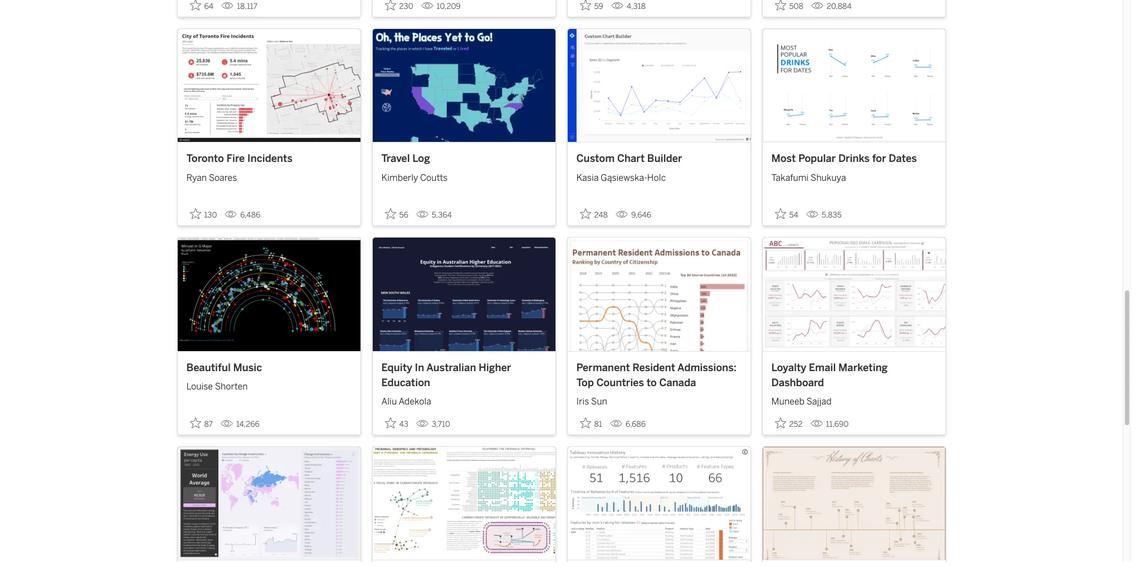 Task type: vqa. For each thing, say whether or not it's contained in the screenshot.
for
yes



Task type: describe. For each thing, give the bounding box(es) containing it.
most popular drinks for dates link
[[772, 152, 937, 167]]

3,710
[[432, 420, 450, 429]]

sajjad
[[807, 397, 832, 408]]

drinks
[[839, 153, 870, 165]]

loyalty
[[772, 362, 807, 374]]

most
[[772, 153, 796, 165]]

4,318
[[627, 2, 646, 11]]

130
[[204, 211, 217, 220]]

56
[[399, 211, 408, 220]]

most popular drinks for dates
[[772, 153, 917, 165]]

for
[[872, 153, 886, 165]]

add favorite button for 5,835
[[772, 205, 802, 224]]

ryan soares
[[186, 173, 237, 183]]

add favorite button for 4,318
[[577, 0, 607, 14]]

toronto
[[186, 153, 224, 165]]

travel log
[[381, 153, 430, 165]]

to
[[647, 377, 657, 390]]

custom chart builder link
[[577, 152, 741, 167]]

add favorite button for 3,710
[[381, 414, 412, 433]]

6,686 views element
[[606, 415, 650, 434]]

chart
[[617, 153, 645, 165]]

aliu adekola link
[[381, 391, 546, 409]]

australian
[[426, 362, 476, 374]]

6,486 views element
[[220, 206, 265, 225]]

louise
[[186, 382, 213, 392]]

muneeb sajjad
[[772, 397, 832, 408]]

59
[[594, 2, 603, 11]]

shorten
[[215, 382, 248, 392]]

canada
[[659, 377, 696, 390]]

5,364
[[432, 211, 452, 220]]

louise shorten link
[[186, 376, 351, 394]]

takafumi
[[772, 173, 809, 183]]

4,318 views element
[[607, 0, 650, 15]]

9,646 views element
[[611, 206, 656, 225]]

education
[[381, 377, 430, 390]]

43
[[399, 420, 408, 429]]

louise shorten
[[186, 382, 248, 392]]

top
[[577, 377, 594, 390]]

kimberly
[[381, 173, 418, 183]]

9,646
[[631, 211, 651, 220]]

87
[[204, 420, 213, 429]]

3,710 views element
[[412, 415, 455, 434]]

11,690
[[826, 420, 849, 429]]

builder
[[647, 153, 682, 165]]

6,486
[[240, 211, 260, 220]]

muneeb sajjad link
[[772, 391, 937, 409]]

shukuya
[[811, 173, 846, 183]]

kimberly coutts link
[[381, 167, 546, 185]]

ryan
[[186, 173, 207, 183]]

add favorite button for 20,884
[[772, 0, 807, 14]]

email
[[809, 362, 836, 374]]

add favorite button for 10,209
[[381, 0, 417, 14]]

kasia gąsiewska-holc
[[577, 173, 666, 183]]

permanent resident admissions: top countries to canada
[[577, 362, 737, 390]]

Add Favorite button
[[186, 205, 220, 224]]

resident
[[633, 362, 675, 374]]

popular
[[799, 153, 836, 165]]

kimberly coutts
[[381, 173, 448, 183]]

log
[[413, 153, 430, 165]]

iris sun
[[577, 397, 607, 408]]

5,835
[[822, 211, 842, 220]]

kasia
[[577, 173, 599, 183]]



Task type: locate. For each thing, give the bounding box(es) containing it.
Add Favorite button
[[186, 414, 216, 433]]

54
[[789, 211, 798, 220]]

add favorite button left 20,884
[[772, 0, 807, 14]]

coutts
[[420, 173, 448, 183]]

gąsiewska-
[[601, 173, 647, 183]]

custom chart builder
[[577, 153, 682, 165]]

Add Favorite button
[[577, 205, 611, 224]]

18,117
[[237, 2, 257, 11]]

add favorite button containing 43
[[381, 414, 412, 433]]

5,835 views element
[[802, 206, 846, 225]]

toronto fire incidents link
[[186, 152, 351, 167]]

workbook thumbnail image
[[177, 29, 360, 142], [373, 29, 555, 142], [568, 29, 750, 142], [763, 29, 945, 142], [177, 238, 360, 351], [373, 238, 555, 351], [568, 238, 750, 351], [763, 238, 945, 351], [177, 447, 360, 561], [373, 447, 555, 561], [568, 447, 750, 561], [763, 447, 945, 561]]

Add Favorite button
[[381, 205, 412, 224]]

11,690 views element
[[806, 415, 853, 434]]

toronto fire incidents
[[186, 153, 293, 165]]

kasia gąsiewska-holc link
[[577, 167, 741, 185]]

add favorite button containing 230
[[381, 0, 417, 14]]

10,209
[[437, 2, 461, 11]]

sun
[[591, 397, 607, 408]]

add favorite button containing 59
[[577, 0, 607, 14]]

252
[[789, 420, 803, 429]]

beautiful music link
[[186, 361, 351, 376]]

18,117 views element
[[217, 0, 262, 15]]

higher
[[479, 362, 511, 374]]

iris sun link
[[577, 391, 741, 409]]

custom
[[577, 153, 615, 165]]

508
[[789, 2, 803, 11]]

permanent
[[577, 362, 630, 374]]

81
[[594, 420, 602, 429]]

aliu adekola
[[381, 397, 431, 408]]

add favorite button containing 252
[[772, 414, 806, 433]]

muneeb
[[772, 397, 805, 408]]

aliu
[[381, 397, 397, 408]]

permanent resident admissions: top countries to canada link
[[577, 361, 741, 391]]

248
[[594, 211, 608, 220]]

soares
[[209, 173, 237, 183]]

travel log link
[[381, 152, 546, 167]]

equity in australian higher education link
[[381, 361, 546, 391]]

5,364 views element
[[412, 206, 456, 225]]

add favorite button left 4,318
[[577, 0, 607, 14]]

Add Favorite button
[[577, 414, 606, 433]]

add favorite button down takafumi at the top right of page
[[772, 205, 802, 224]]

equity in australian higher education
[[381, 362, 511, 390]]

20,884 views element
[[807, 0, 856, 15]]

iris
[[577, 397, 589, 408]]

10,209 views element
[[417, 0, 465, 15]]

beautiful music
[[186, 362, 262, 374]]

beautiful
[[186, 362, 231, 374]]

230
[[399, 2, 413, 11]]

takafumi shukuya
[[772, 173, 846, 183]]

loyalty email marketing dashboard link
[[772, 361, 937, 391]]

adekola
[[399, 397, 431, 408]]

6,686
[[626, 420, 646, 429]]

Add Favorite button
[[186, 0, 217, 14], [381, 0, 417, 14], [577, 0, 607, 14], [772, 0, 807, 14], [772, 205, 802, 224], [381, 414, 412, 433], [772, 414, 806, 433]]

in
[[415, 362, 424, 374]]

incidents
[[247, 153, 293, 165]]

equity
[[381, 362, 412, 374]]

dashboard
[[772, 377, 824, 390]]

add favorite button for 18,117
[[186, 0, 217, 14]]

14,266
[[236, 420, 260, 429]]

takafumi shukuya link
[[772, 167, 937, 185]]

dates
[[889, 153, 917, 165]]

ryan soares link
[[186, 167, 351, 185]]

add favorite button containing 508
[[772, 0, 807, 14]]

64
[[204, 2, 214, 11]]

holc
[[647, 173, 666, 183]]

add favorite button left 18,117 at left
[[186, 0, 217, 14]]

loyalty email marketing dashboard
[[772, 362, 888, 390]]

countries
[[597, 377, 644, 390]]

admissions:
[[678, 362, 737, 374]]

add favorite button for 11,690
[[772, 414, 806, 433]]

14,266 views element
[[216, 415, 264, 434]]

add favorite button containing 64
[[186, 0, 217, 14]]

fire
[[227, 153, 245, 165]]

add favorite button left 10,209
[[381, 0, 417, 14]]

add favorite button down aliu
[[381, 414, 412, 433]]

add favorite button down muneeb
[[772, 414, 806, 433]]

marketing
[[839, 362, 888, 374]]

add favorite button containing 54
[[772, 205, 802, 224]]

20,884
[[827, 2, 852, 11]]

music
[[233, 362, 262, 374]]

travel
[[381, 153, 410, 165]]



